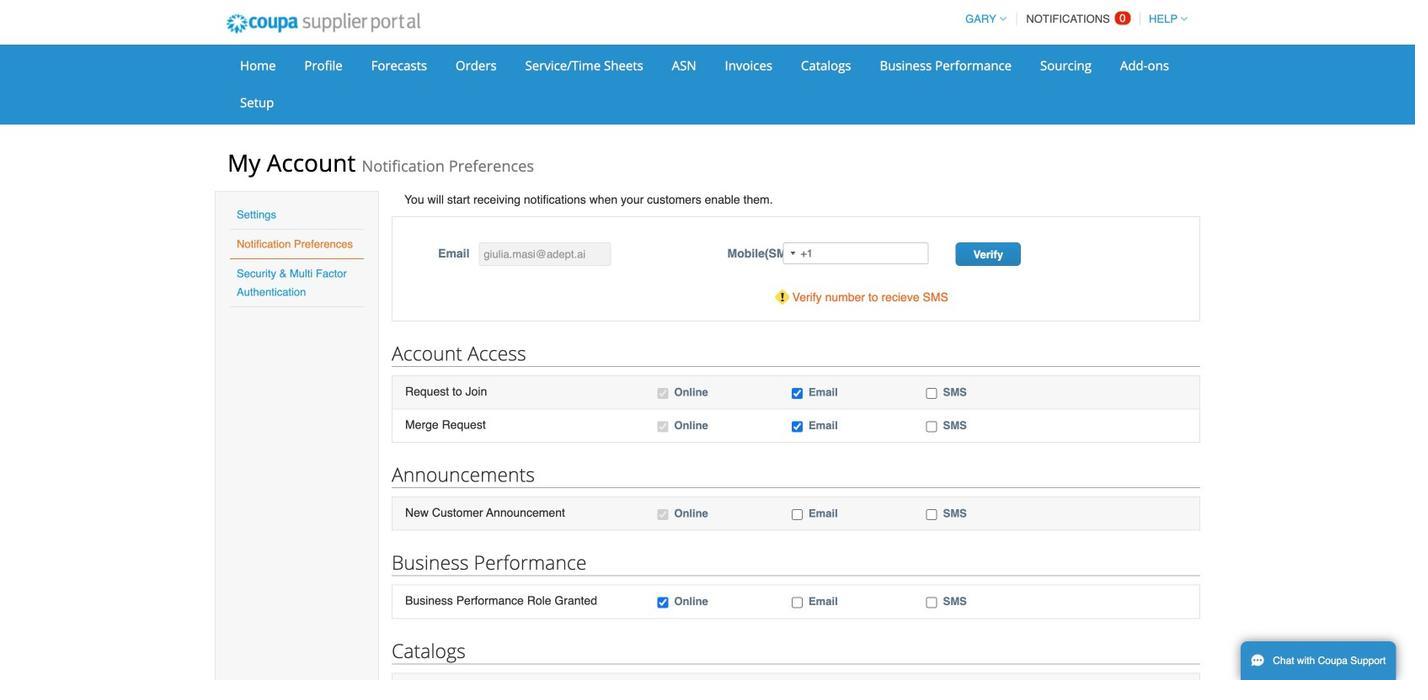 Task type: locate. For each thing, give the bounding box(es) containing it.
None text field
[[479, 243, 611, 266]]

None checkbox
[[792, 388, 803, 399], [927, 388, 937, 399], [657, 422, 668, 433], [927, 422, 937, 433], [792, 510, 803, 521], [927, 510, 937, 521], [657, 598, 668, 609], [792, 598, 803, 609], [792, 388, 803, 399], [927, 388, 937, 399], [657, 422, 668, 433], [927, 422, 937, 433], [792, 510, 803, 521], [927, 510, 937, 521], [657, 598, 668, 609], [792, 598, 803, 609]]

+1 201-555-0123 text field
[[783, 243, 929, 265]]

coupa supplier portal image
[[215, 3, 432, 45]]

navigation
[[958, 3, 1188, 35]]

None checkbox
[[657, 388, 668, 399], [792, 422, 803, 433], [657, 510, 668, 521], [927, 598, 937, 609], [657, 388, 668, 399], [792, 422, 803, 433], [657, 510, 668, 521], [927, 598, 937, 609]]



Task type: describe. For each thing, give the bounding box(es) containing it.
telephone country code image
[[791, 252, 796, 255]]

Telephone country code field
[[784, 243, 801, 264]]



Task type: vqa. For each thing, say whether or not it's contained in the screenshot.
Telephone country code field
yes



